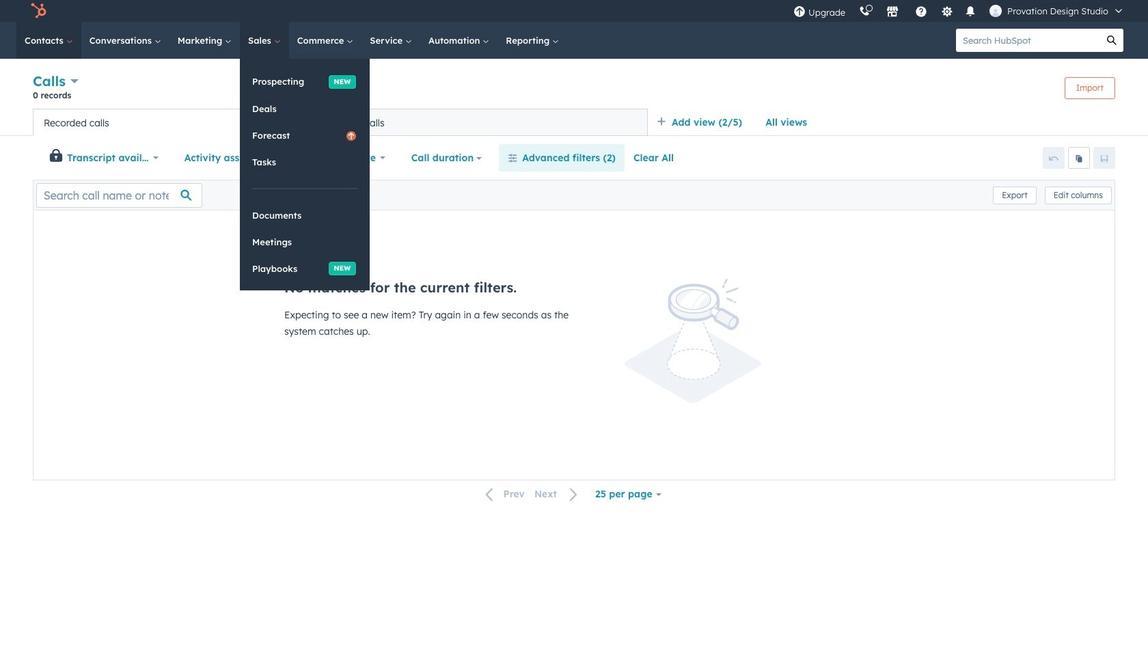 Task type: vqa. For each thing, say whether or not it's contained in the screenshot.
Close 'icon'
no



Task type: describe. For each thing, give the bounding box(es) containing it.
Search call name or notes search field
[[36, 183, 202, 208]]

james peterson image
[[990, 5, 1003, 17]]



Task type: locate. For each thing, give the bounding box(es) containing it.
menu
[[787, 0, 1132, 22]]

marketplaces image
[[887, 6, 899, 18]]

sales menu
[[240, 59, 370, 291]]

Search HubSpot search field
[[957, 29, 1101, 52]]

pagination navigation
[[478, 486, 587, 504]]

banner
[[33, 71, 1116, 109]]



